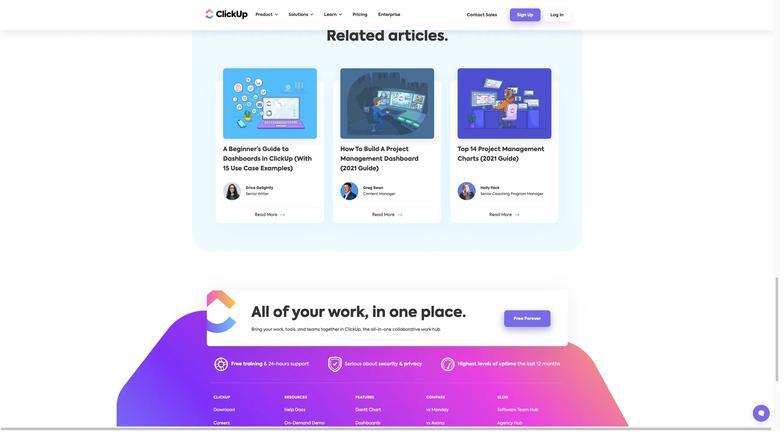 Task type: vqa. For each thing, say whether or not it's contained in the screenshot.
the Learn popup button
yes



Task type: describe. For each thing, give the bounding box(es) containing it.
all-
[[371, 328, 378, 332]]

free forever
[[514, 317, 542, 321]]

3 read from the left
[[490, 213, 501, 217]]

uptime
[[499, 362, 517, 367]]

1 vertical spatial of
[[493, 362, 498, 367]]

highest
[[458, 362, 477, 367]]

1 vertical spatial the
[[518, 362, 526, 367]]

3 read more from the left
[[490, 213, 512, 217]]

0 vertical spatial work,
[[328, 306, 369, 320]]

golightly
[[257, 186, 274, 190]]

to
[[282, 147, 289, 153]]

3 read more link from the left
[[451, 207, 559, 223]]

on-demand demo
[[285, 421, 325, 425]]

solutions button
[[286, 9, 317, 21]]

asana
[[432, 421, 445, 425]]

agency hub
[[498, 421, 523, 425]]

work
[[422, 328, 432, 332]]

security & privacy link
[[379, 362, 423, 367]]

management inside how to build a project management dashboard (2021 guide)
[[341, 156, 383, 162]]

vs monday
[[427, 408, 449, 412]]

a beginner's guide to dashboards in clickup (with 15 use case examples)
[[223, 147, 312, 172]]

holly_peck.png image
[[458, 182, 476, 200]]

learn button
[[321, 9, 345, 21]]

dashboards link
[[356, 421, 381, 425]]

compare
[[427, 396, 446, 399]]

a inside how to build a project management dashboard (2021 guide)
[[381, 147, 385, 153]]

clickup image
[[204, 8, 248, 19]]

from our blog
[[370, 17, 405, 20]]

dashboard
[[385, 156, 419, 162]]

monday
[[432, 408, 449, 412]]

project inside how to build a project management dashboard (2021 guide)
[[387, 147, 409, 153]]

about
[[363, 362, 378, 367]]

dashboard examples in clickup.png image
[[223, 68, 317, 139]]

highest levels of uptime the last 12 months
[[458, 362, 561, 367]]

a inside a beginner's guide to dashboards in clickup (with 15 use case examples)
[[223, 147, 227, 153]]

senior for dashboards
[[246, 192, 257, 196]]

privacy
[[404, 362, 423, 367]]

hours
[[277, 362, 290, 367]]

related
[[327, 29, 385, 44]]

24-hours support link
[[269, 362, 309, 367]]

teams
[[307, 328, 320, 332]]

how to build a project management dashboard (2021 guide)
[[341, 147, 419, 172]]

icon of life preserver ring image
[[215, 358, 228, 371]]

manager inside greg swan content manager
[[379, 192, 396, 196]]

hub.
[[433, 328, 442, 332]]

gantt chart
[[356, 408, 381, 412]]

articles.
[[389, 29, 449, 44]]

collaborative
[[393, 328, 421, 332]]

last
[[527, 362, 536, 367]]

compare link
[[427, 396, 446, 399]]

project managment chart.png image
[[458, 68, 552, 139]]

contact sales button
[[464, 10, 501, 20]]

0 horizontal spatial your
[[264, 328, 273, 332]]

14
[[471, 147, 477, 153]]

tools,
[[286, 328, 297, 332]]

guide) inside top 14 project management charts (2021 guide)
[[499, 156, 519, 162]]

log in
[[551, 13, 564, 17]]

beginner's
[[229, 147, 261, 153]]

clickup,
[[345, 328, 362, 332]]

free for free forever
[[514, 317, 524, 321]]

(2021 inside top 14 project management charts (2021 guide)
[[481, 156, 497, 162]]

all
[[252, 306, 270, 320]]

0 vertical spatial the
[[363, 328, 370, 332]]

greg
[[364, 186, 373, 190]]

help docs link
[[285, 408, 306, 412]]

erica
[[246, 186, 256, 190]]

vs for vs asana
[[427, 421, 431, 425]]

1 vertical spatial one
[[384, 328, 392, 332]]

bring your work, tools, and teams together in clickup, the all-in-one collaborative work hub.
[[252, 328, 442, 332]]

log in link
[[544, 8, 571, 21]]

how
[[341, 147, 354, 153]]

highest levels of uptime link
[[458, 362, 517, 367]]

features
[[356, 396, 375, 399]]

and
[[298, 328, 306, 332]]

15
[[223, 166, 230, 172]]

careers link
[[214, 421, 230, 425]]

vs monday link
[[427, 408, 449, 412]]

contact sales
[[467, 13, 498, 17]]

all of your work, in one place.
[[252, 306, 467, 320]]

coaching
[[493, 192, 510, 196]]

place.
[[421, 306, 467, 320]]

12
[[537, 362, 542, 367]]

erica golightly.png image
[[223, 182, 241, 200]]

in left clickup,
[[341, 328, 344, 332]]

(with
[[295, 156, 312, 162]]

more for 15
[[267, 213, 278, 217]]

1 & from the left
[[264, 362, 267, 367]]

0 vertical spatial your
[[292, 306, 325, 320]]

gantt chart link
[[356, 408, 381, 412]]

agency hub link
[[498, 421, 523, 425]]

to
[[356, 147, 363, 153]]

log
[[551, 13, 559, 17]]

vs asana link
[[427, 421, 445, 425]]

read more link for 15
[[216, 207, 324, 223]]

writer
[[258, 192, 269, 196]]

help docs
[[285, 408, 306, 412]]

software
[[498, 408, 517, 412]]

up
[[528, 13, 534, 17]]

careers
[[214, 421, 230, 425]]

pricing link
[[350, 9, 371, 21]]

sign up
[[518, 13, 534, 17]]

icon of an odometer image
[[442, 358, 455, 371]]



Task type: locate. For each thing, give the bounding box(es) containing it.
hub right agency
[[514, 421, 523, 425]]

0 horizontal spatial senior
[[246, 192, 257, 196]]

in inside a beginner's guide to dashboards in clickup (with 15 use case examples)
[[262, 156, 268, 162]]

in down guide on the left top
[[262, 156, 268, 162]]

blog right our
[[394, 17, 405, 20]]

0 horizontal spatial read
[[255, 213, 266, 217]]

0 horizontal spatial clickup
[[214, 396, 230, 399]]

(2021 down how
[[341, 166, 357, 172]]

vs
[[427, 408, 431, 412], [427, 421, 431, 425]]

2 a from the left
[[381, 147, 385, 153]]

more for guide)
[[384, 213, 395, 217]]

free training link
[[231, 362, 263, 367]]

1 a from the left
[[223, 147, 227, 153]]

2 project from the left
[[479, 147, 501, 153]]

vs left asana
[[427, 421, 431, 425]]

2 vs from the top
[[427, 421, 431, 425]]

product
[[256, 13, 273, 17]]

free left forever
[[514, 317, 524, 321]]

0 horizontal spatial read more
[[255, 213, 278, 217]]

free training & 24-hours support
[[231, 362, 309, 367]]

dashboards inside a beginner's guide to dashboards in clickup (with 15 use case examples)
[[223, 156, 261, 162]]

1 vertical spatial dashboards
[[356, 421, 381, 425]]

your right "bring"
[[264, 328, 273, 332]]

0 horizontal spatial work,
[[274, 328, 285, 332]]

dashboards down the beginner's
[[223, 156, 261, 162]]

1 horizontal spatial dashboards
[[356, 421, 381, 425]]

serious about security & privacy
[[345, 362, 423, 367]]

work,
[[328, 306, 369, 320], [274, 328, 285, 332]]

the
[[363, 328, 370, 332], [518, 362, 526, 367]]

24-
[[269, 362, 277, 367]]

read for 15
[[255, 213, 266, 217]]

2 horizontal spatial read more link
[[451, 207, 559, 223]]

guide)
[[499, 156, 519, 162], [359, 166, 379, 172]]

sign up button
[[510, 8, 541, 21]]

1 horizontal spatial clickup
[[269, 156, 293, 162]]

dashboards
[[223, 156, 261, 162], [356, 421, 381, 425]]

read more link for guide)
[[334, 207, 442, 223]]

product button
[[253, 9, 281, 21]]

of up 'tools,'
[[273, 306, 289, 320]]

more down coaching
[[502, 213, 512, 217]]

1 vs from the top
[[427, 408, 431, 412]]

free right icon of life preserver ring
[[231, 362, 242, 367]]

1 vertical spatial hub
[[514, 421, 523, 425]]

of right levels
[[493, 362, 498, 367]]

0 vertical spatial management
[[503, 147, 545, 153]]

the left all-
[[363, 328, 370, 332]]

enterprise
[[379, 13, 401, 17]]

management
[[503, 147, 545, 153], [341, 156, 383, 162]]

1 vertical spatial (2021
[[341, 166, 357, 172]]

1 horizontal spatial project
[[479, 147, 501, 153]]

in
[[560, 13, 564, 17], [262, 156, 268, 162], [373, 306, 386, 320], [341, 328, 344, 332]]

read
[[255, 213, 266, 217], [373, 213, 383, 217], [490, 213, 501, 217]]

gantt
[[356, 408, 368, 412]]

1 vertical spatial management
[[341, 156, 383, 162]]

a right build
[[381, 147, 385, 153]]

2 horizontal spatial read more
[[490, 213, 512, 217]]

0 horizontal spatial of
[[273, 306, 289, 320]]

charts
[[458, 156, 479, 162]]

hub right team
[[530, 408, 539, 412]]

0 horizontal spatial guide)
[[359, 166, 379, 172]]

1 horizontal spatial work,
[[328, 306, 369, 320]]

levels
[[478, 362, 492, 367]]

1 horizontal spatial the
[[518, 362, 526, 367]]

guide
[[263, 147, 281, 153]]

senior down holly in the top right of the page
[[481, 192, 492, 196]]

agency
[[498, 421, 513, 425]]

read more down greg swan content manager
[[373, 213, 395, 217]]

senior down erica at the top left of page
[[246, 192, 257, 196]]

clickup inside a beginner's guide to dashboards in clickup (with 15 use case examples)
[[269, 156, 293, 162]]

project inside top 14 project management charts (2021 guide)
[[479, 147, 501, 153]]

0 horizontal spatial manager
[[379, 192, 396, 196]]

senior for charts
[[481, 192, 492, 196]]

read down coaching
[[490, 213, 501, 217]]

enterprise link
[[376, 9, 404, 21]]

(2021 inside how to build a project management dashboard (2021 guide)
[[341, 166, 357, 172]]

forever
[[525, 317, 542, 321]]

work, left 'tools,'
[[274, 328, 285, 332]]

1 read more from the left
[[255, 213, 278, 217]]

& left 24-
[[264, 362, 267, 367]]

0 vertical spatial of
[[273, 306, 289, 320]]

1 horizontal spatial management
[[503, 147, 545, 153]]

2 manager from the left
[[528, 192, 544, 196]]

vs for vs monday
[[427, 408, 431, 412]]

demand
[[293, 421, 311, 425]]

read more down coaching
[[490, 213, 512, 217]]

2 horizontal spatial read
[[490, 213, 501, 217]]

case
[[244, 166, 259, 172]]

1 horizontal spatial a
[[381, 147, 385, 153]]

0 horizontal spatial hub
[[514, 421, 523, 425]]

manager down swan
[[379, 192, 396, 196]]

0 horizontal spatial (2021
[[341, 166, 357, 172]]

together
[[321, 328, 340, 332]]

project right 14
[[479, 147, 501, 153]]

1 horizontal spatial read more link
[[334, 207, 442, 223]]

one up collaborative
[[390, 306, 418, 320]]

docs
[[295, 408, 306, 412]]

0 horizontal spatial read more link
[[216, 207, 324, 223]]

(2021 right charts at the right top of page
[[481, 156, 497, 162]]

senior inside holly peck senior coaching program manager
[[481, 192, 492, 196]]

1 vertical spatial work,
[[274, 328, 285, 332]]

senior
[[246, 192, 257, 196], [481, 192, 492, 196]]

blog up the software
[[498, 396, 509, 399]]

more down writer
[[267, 213, 278, 217]]

read more
[[255, 213, 278, 217], [373, 213, 395, 217], [490, 213, 512, 217]]

& left privacy
[[400, 362, 403, 367]]

dashboards down gantt chart
[[356, 421, 381, 425]]

greg swan.png image
[[341, 182, 359, 200]]

in right the log at right top
[[560, 13, 564, 17]]

a up the 15
[[223, 147, 227, 153]]

0 horizontal spatial &
[[264, 362, 267, 367]]

more down greg swan content manager
[[384, 213, 395, 217]]

software team hub link
[[498, 408, 539, 412]]

in-
[[378, 328, 384, 332]]

blog
[[394, 17, 405, 20], [498, 396, 509, 399]]

1 horizontal spatial senior
[[481, 192, 492, 196]]

0 horizontal spatial more
[[267, 213, 278, 217]]

1 project from the left
[[387, 147, 409, 153]]

holly
[[481, 186, 490, 190]]

manager right program
[[528, 192, 544, 196]]

your up teams
[[292, 306, 325, 320]]

read down writer
[[255, 213, 266, 217]]

0 vertical spatial guide)
[[499, 156, 519, 162]]

0 horizontal spatial project
[[387, 147, 409, 153]]

3 more from the left
[[502, 213, 512, 217]]

1 vertical spatial blog
[[498, 396, 509, 399]]

related articles.
[[327, 29, 449, 44]]

1 vertical spatial your
[[264, 328, 273, 332]]

project management dashboard.png image
[[341, 68, 435, 139]]

clickup down to
[[269, 156, 293, 162]]

1 more from the left
[[267, 213, 278, 217]]

1 horizontal spatial hub
[[530, 408, 539, 412]]

sign
[[518, 13, 527, 17]]

0 vertical spatial hub
[[530, 408, 539, 412]]

bring
[[252, 328, 263, 332]]

1 horizontal spatial read more
[[373, 213, 395, 217]]

months
[[543, 362, 561, 367]]

1 manager from the left
[[379, 192, 396, 196]]

content
[[364, 192, 378, 196]]

0 vertical spatial blog
[[394, 17, 405, 20]]

2 & from the left
[[400, 362, 403, 367]]

1 vertical spatial free
[[231, 362, 242, 367]]

one right all-
[[384, 328, 392, 332]]

on-demand demo link
[[285, 421, 325, 425]]

one
[[390, 306, 418, 320], [384, 328, 392, 332]]

clickup logo image
[[198, 286, 237, 333]]

free for free training & 24-hours support
[[231, 362, 242, 367]]

senior inside erica golightly senior writer
[[246, 192, 257, 196]]

serious
[[345, 362, 362, 367]]

1 horizontal spatial of
[[493, 362, 498, 367]]

0 horizontal spatial the
[[363, 328, 370, 332]]

guide) inside how to build a project management dashboard (2021 guide)
[[359, 166, 379, 172]]

read down "content"
[[373, 213, 383, 217]]

0 vertical spatial one
[[390, 306, 418, 320]]

download link
[[214, 408, 235, 412]]

0 horizontal spatial a
[[223, 147, 227, 153]]

2 more from the left
[[384, 213, 395, 217]]

clickup up download "link"
[[214, 396, 230, 399]]

0 vertical spatial dashboards
[[223, 156, 261, 162]]

of
[[273, 306, 289, 320], [493, 362, 498, 367]]

chart
[[369, 408, 381, 412]]

erica golightly senior writer
[[246, 186, 274, 196]]

2 read more from the left
[[373, 213, 395, 217]]

read more down writer
[[255, 213, 278, 217]]

1 horizontal spatial manager
[[528, 192, 544, 196]]

from
[[370, 17, 382, 20]]

1 senior from the left
[[246, 192, 257, 196]]

1 horizontal spatial guide)
[[499, 156, 519, 162]]

vs left monday
[[427, 408, 431, 412]]

1 vertical spatial vs
[[427, 421, 431, 425]]

blog link
[[498, 396, 509, 399]]

1 horizontal spatial more
[[384, 213, 395, 217]]

read more for 15
[[255, 213, 278, 217]]

1 horizontal spatial &
[[400, 362, 403, 367]]

your
[[292, 306, 325, 320], [264, 328, 273, 332]]

read more for guide)
[[373, 213, 395, 217]]

greg swan content manager
[[364, 186, 396, 196]]

security
[[379, 362, 398, 367]]

2 horizontal spatial more
[[502, 213, 512, 217]]

team
[[518, 408, 529, 412]]

0 vertical spatial free
[[514, 317, 524, 321]]

0 vertical spatial vs
[[427, 408, 431, 412]]

0 horizontal spatial free
[[231, 362, 242, 367]]

2 senior from the left
[[481, 192, 492, 196]]

1 horizontal spatial blog
[[498, 396, 509, 399]]

2 read more link from the left
[[334, 207, 442, 223]]

build
[[364, 147, 380, 153]]

more
[[267, 213, 278, 217], [384, 213, 395, 217], [502, 213, 512, 217]]

training
[[243, 362, 263, 367]]

1 horizontal spatial (2021
[[481, 156, 497, 162]]

the left last
[[518, 362, 526, 367]]

free inside button
[[514, 317, 524, 321]]

1 vertical spatial guide)
[[359, 166, 379, 172]]

read for guide)
[[373, 213, 383, 217]]

1 horizontal spatial your
[[292, 306, 325, 320]]

1 horizontal spatial read
[[373, 213, 383, 217]]

manager inside holly peck senior coaching program manager
[[528, 192, 544, 196]]

features link
[[356, 396, 375, 399]]

2 read from the left
[[373, 213, 383, 217]]

read more link down greg swan content manager
[[334, 207, 442, 223]]

examples)
[[261, 166, 293, 172]]

learn
[[324, 13, 337, 17]]

peck
[[491, 186, 500, 190]]

0 horizontal spatial dashboards
[[223, 156, 261, 162]]

read more link down writer
[[216, 207, 324, 223]]

read more link down coaching
[[451, 207, 559, 223]]

1 read from the left
[[255, 213, 266, 217]]

project up dashboard
[[387, 147, 409, 153]]

download
[[214, 408, 235, 412]]

(2021
[[481, 156, 497, 162], [341, 166, 357, 172]]

free forever button
[[505, 310, 551, 327]]

0 vertical spatial (2021
[[481, 156, 497, 162]]

1 vertical spatial clickup
[[214, 396, 230, 399]]

work, up bring your work, tools, and teams together in clickup, the all-in-one collaborative work hub.
[[328, 306, 369, 320]]

0 horizontal spatial management
[[341, 156, 383, 162]]

management inside top 14 project management charts (2021 guide)
[[503, 147, 545, 153]]

icon of a shield image
[[329, 357, 342, 372]]

1 horizontal spatial free
[[514, 317, 524, 321]]

0 vertical spatial clickup
[[269, 156, 293, 162]]

in up in-
[[373, 306, 386, 320]]

1 read more link from the left
[[216, 207, 324, 223]]

0 horizontal spatial blog
[[394, 17, 405, 20]]



